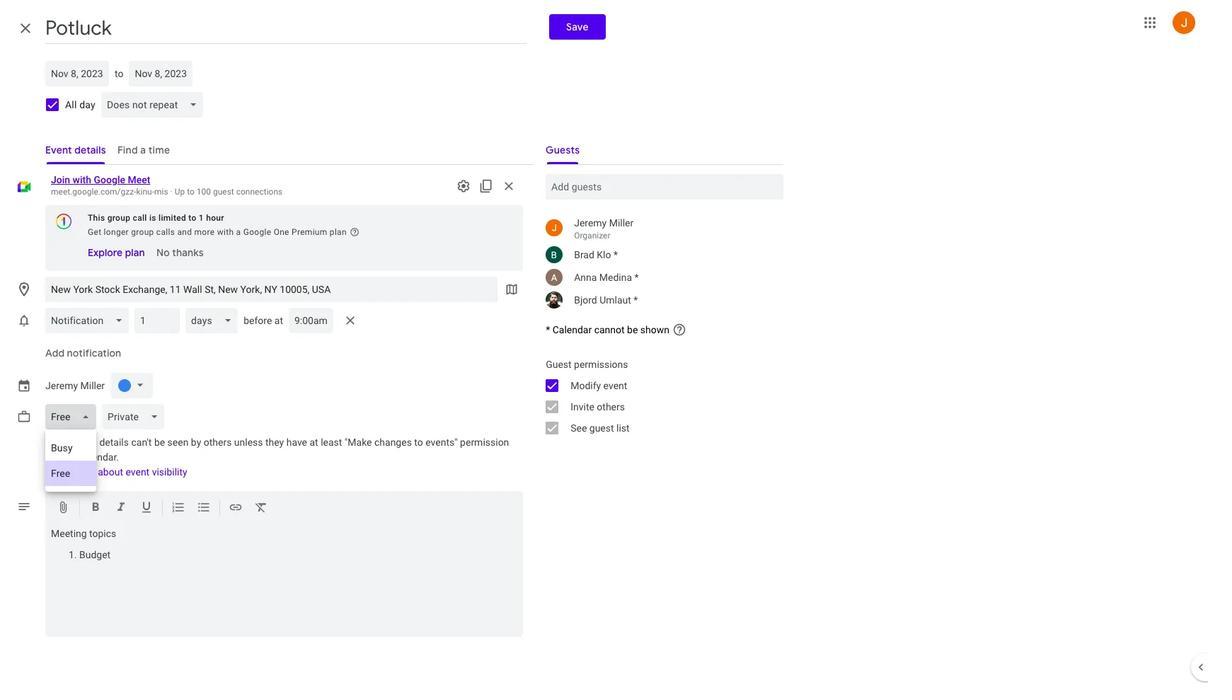 Task type: vqa. For each thing, say whether or not it's contained in the screenshot.
28 element
no



Task type: describe. For each thing, give the bounding box(es) containing it.
have
[[287, 437, 307, 448]]

jeremy miller organizer
[[574, 217, 634, 241]]

underline image
[[139, 501, 154, 517]]

1 option from the top
[[45, 435, 96, 461]]

italic image
[[114, 501, 128, 517]]

anna medina tree item
[[535, 266, 784, 289]]

modify
[[571, 380, 601, 392]]

for
[[45, 452, 58, 463]]

bjord umlaut *
[[574, 295, 638, 306]]

shown
[[641, 324, 670, 336]]

join with google meet meet.google.com/gzz-kinu-mis · up to 100 guest connections
[[51, 174, 283, 197]]

mis
[[154, 187, 168, 197]]

call
[[133, 213, 147, 223]]

explore plan button
[[82, 240, 151, 266]]

explore plan
[[88, 246, 145, 259]]

no thanks button
[[151, 240, 209, 266]]

be inside "this event's details can't be seen by others unless they have at least "make changes to events" permission for this calendar. learn more about event visibility"
[[154, 437, 165, 448]]

to left 1
[[189, 213, 197, 223]]

more inside "this event's details can't be seen by others unless they have at least "make changes to events" permission for this calendar. learn more about event visibility"
[[73, 467, 95, 478]]

at inside the 'the day before at 9am' "element"
[[275, 315, 283, 326]]

before at
[[244, 315, 283, 326]]

a
[[236, 227, 241, 237]]

details
[[99, 437, 129, 448]]

permission
[[460, 437, 509, 448]]

2 option from the top
[[45, 461, 96, 486]]

at inside "this event's details can't be seen by others unless they have at least "make changes to events" permission for this calendar. learn more about event visibility"
[[310, 437, 318, 448]]

this for this group call is limited to 1 hour
[[88, 213, 105, 223]]

kinu-
[[136, 187, 154, 197]]

others inside group
[[597, 401, 625, 413]]

guest permissions
[[546, 359, 628, 370]]

google inside the join with google meet meet.google.com/gzz-kinu-mis · up to 100 guest connections
[[94, 174, 125, 186]]

with inside the join with google meet meet.google.com/gzz-kinu-mis · up to 100 guest connections
[[73, 174, 91, 186]]

meet
[[128, 174, 150, 186]]

calendar.
[[79, 452, 119, 463]]

anna
[[574, 272, 597, 283]]

add notification button
[[40, 336, 127, 370]]

all
[[65, 99, 77, 110]]

longer
[[104, 227, 129, 237]]

bjord umlaut tree item
[[535, 289, 784, 312]]

Time of day text field
[[295, 314, 328, 328]]

anna medina *
[[574, 272, 639, 283]]

meet.google.com/gzz-
[[51, 187, 136, 197]]

Location text field
[[51, 277, 492, 302]]

·
[[170, 187, 173, 197]]

all day
[[65, 99, 95, 110]]

visibility
[[152, 467, 187, 478]]

show as list box
[[45, 430, 96, 492]]

limited
[[159, 213, 186, 223]]

add
[[45, 347, 65, 360]]

miller for jeremy miller
[[80, 380, 105, 392]]

guests invited to this event. tree
[[535, 214, 784, 312]]

day
[[79, 99, 95, 110]]

this group call is limited to 1 hour
[[88, 213, 224, 223]]

see
[[571, 423, 587, 434]]

jeremy miller
[[45, 380, 105, 392]]

Description text field
[[45, 528, 523, 634]]

save button
[[549, 14, 606, 40]]

the day before at 9am element
[[45, 305, 362, 336]]

get longer group calls and more with a google one premium plan
[[88, 227, 347, 237]]

bjord
[[574, 295, 597, 306]]

umlaut
[[600, 295, 631, 306]]

klo
[[597, 249, 611, 261]]

jeremy for jeremy miller
[[45, 380, 78, 392]]

get
[[88, 227, 102, 237]]

brad klo tree item
[[535, 244, 784, 266]]

meeting topics
[[51, 528, 116, 540]]

0 vertical spatial group
[[107, 213, 130, 223]]

guest inside group
[[590, 423, 614, 434]]

can't
[[131, 437, 152, 448]]

up
[[175, 187, 185, 197]]

join with google meet link
[[51, 174, 150, 186]]

cannot
[[595, 324, 625, 336]]

* for brad klo *
[[614, 249, 618, 261]]

to left end date "text field"
[[115, 68, 124, 79]]

explore
[[88, 246, 123, 259]]

brad
[[574, 249, 595, 261]]

premium
[[292, 227, 328, 237]]

medina
[[600, 272, 632, 283]]

calendar
[[553, 324, 592, 336]]

remove formatting image
[[254, 501, 268, 517]]

event's
[[67, 437, 97, 448]]



Task type: locate. For each thing, give the bounding box(es) containing it.
1
[[199, 213, 204, 223]]

* left calendar
[[546, 324, 550, 336]]

budget
[[79, 549, 111, 561]]

google right a
[[243, 227, 271, 237]]

at right 'before'
[[275, 315, 283, 326]]

guest inside the join with google meet meet.google.com/gzz-kinu-mis · up to 100 guest connections
[[213, 187, 234, 197]]

0 vertical spatial others
[[597, 401, 625, 413]]

more down 1
[[194, 227, 215, 237]]

0 horizontal spatial guest
[[213, 187, 234, 197]]

to inside the join with google meet meet.google.com/gzz-kinu-mis · up to 100 guest connections
[[187, 187, 195, 197]]

event
[[604, 380, 628, 392], [126, 467, 150, 478]]

before
[[244, 315, 272, 326]]

Start date text field
[[51, 65, 103, 82]]

guest left list
[[590, 423, 614, 434]]

0 horizontal spatial jeremy
[[45, 380, 78, 392]]

thanks
[[172, 246, 203, 259]]

plan
[[330, 227, 347, 237], [125, 246, 145, 259]]

by
[[191, 437, 201, 448]]

this for this event's details can't be seen by others unless they have at least "make changes to events" permission for this calendar. learn more about event visibility
[[45, 437, 64, 448]]

jeremy
[[574, 217, 607, 229], [45, 380, 78, 392]]

changes
[[375, 437, 412, 448]]

one
[[274, 227, 289, 237]]

1 horizontal spatial plan
[[330, 227, 347, 237]]

events"
[[426, 437, 458, 448]]

1 horizontal spatial jeremy
[[574, 217, 607, 229]]

see guest list
[[571, 423, 630, 434]]

list
[[617, 423, 630, 434]]

1 horizontal spatial this
[[88, 213, 105, 223]]

event inside group
[[604, 380, 628, 392]]

save
[[566, 21, 589, 33]]

guest
[[213, 187, 234, 197], [590, 423, 614, 434]]

Title text field
[[45, 13, 527, 44]]

invite
[[571, 401, 595, 413]]

0 horizontal spatial event
[[126, 467, 150, 478]]

None field
[[101, 92, 209, 118], [45, 308, 135, 333], [186, 308, 244, 333], [45, 404, 102, 430], [102, 404, 170, 430], [101, 92, 209, 118], [45, 308, 135, 333], [186, 308, 244, 333], [45, 404, 102, 430], [102, 404, 170, 430]]

0 vertical spatial more
[[194, 227, 215, 237]]

this event's details can't be seen by others unless they have at least "make changes to events" permission for this calendar. learn more about event visibility
[[45, 437, 509, 478]]

no
[[156, 246, 170, 259]]

least
[[321, 437, 342, 448]]

google up meet.google.com/gzz-
[[94, 174, 125, 186]]

others right by
[[204, 437, 232, 448]]

0 vertical spatial jeremy
[[574, 217, 607, 229]]

0 vertical spatial this
[[88, 213, 105, 223]]

more down the calendar.
[[73, 467, 95, 478]]

0 vertical spatial plan
[[330, 227, 347, 237]]

100
[[197, 187, 211, 197]]

with
[[73, 174, 91, 186], [217, 227, 234, 237]]

1 horizontal spatial with
[[217, 227, 234, 237]]

* calendar cannot be shown
[[546, 324, 670, 336]]

* right medina
[[635, 272, 639, 283]]

0 horizontal spatial miller
[[80, 380, 105, 392]]

guest
[[546, 359, 572, 370]]

1 horizontal spatial at
[[310, 437, 318, 448]]

be left shown on the top right
[[627, 324, 638, 336]]

group down call on the top of page
[[131, 227, 154, 237]]

brad klo *
[[574, 249, 618, 261]]

* inside bjord umlaut tree item
[[634, 295, 638, 306]]

jeremy down add
[[45, 380, 78, 392]]

miller inside jeremy miller organizer
[[609, 217, 634, 229]]

bold image
[[89, 501, 103, 517]]

1 horizontal spatial google
[[243, 227, 271, 237]]

event inside "this event's details can't be seen by others unless they have at least "make changes to events" permission for this calendar. learn more about event visibility"
[[126, 467, 150, 478]]

group
[[107, 213, 130, 223], [131, 227, 154, 237]]

0 vertical spatial guest
[[213, 187, 234, 197]]

to left events" on the bottom
[[414, 437, 423, 448]]

0 vertical spatial at
[[275, 315, 283, 326]]

insert link image
[[229, 501, 243, 517]]

no thanks
[[156, 246, 203, 259]]

group up longer
[[107, 213, 130, 223]]

topics
[[89, 528, 116, 540]]

is
[[149, 213, 156, 223]]

this
[[60, 452, 76, 463]]

formatting options toolbar
[[45, 491, 523, 525]]

to
[[115, 68, 124, 79], [187, 187, 195, 197], [189, 213, 197, 223], [414, 437, 423, 448]]

* right umlaut
[[634, 295, 638, 306]]

about
[[98, 467, 123, 478]]

* for anna medina *
[[635, 272, 639, 283]]

others up see guest list
[[597, 401, 625, 413]]

plan right premium in the left of the page
[[330, 227, 347, 237]]

join
[[51, 174, 70, 186]]

1 vertical spatial this
[[45, 437, 64, 448]]

this up get
[[88, 213, 105, 223]]

1 vertical spatial with
[[217, 227, 234, 237]]

jeremy inside jeremy miller organizer
[[574, 217, 607, 229]]

Days in advance for notification number field
[[140, 308, 174, 333]]

1 horizontal spatial others
[[597, 401, 625, 413]]

at
[[275, 315, 283, 326], [310, 437, 318, 448]]

add notification
[[45, 347, 121, 360]]

End date text field
[[135, 65, 187, 82]]

1 vertical spatial google
[[243, 227, 271, 237]]

plan down longer
[[125, 246, 145, 259]]

0 vertical spatial with
[[73, 174, 91, 186]]

learn
[[45, 467, 70, 478]]

1 vertical spatial guest
[[590, 423, 614, 434]]

with up meet.google.com/gzz-
[[73, 174, 91, 186]]

numbered list image
[[171, 501, 186, 517]]

1 vertical spatial be
[[154, 437, 165, 448]]

invite others
[[571, 401, 625, 413]]

guest right 100
[[213, 187, 234, 197]]

0 horizontal spatial at
[[275, 315, 283, 326]]

1 vertical spatial others
[[204, 437, 232, 448]]

unless
[[234, 437, 263, 448]]

group
[[535, 354, 784, 439]]

0 horizontal spatial this
[[45, 437, 64, 448]]

and
[[177, 227, 192, 237]]

*
[[614, 249, 618, 261], [635, 272, 639, 283], [634, 295, 638, 306], [546, 324, 550, 336]]

jeremy up organizer
[[574, 217, 607, 229]]

with left a
[[217, 227, 234, 237]]

option
[[45, 435, 96, 461], [45, 461, 96, 486]]

1 horizontal spatial guest
[[590, 423, 614, 434]]

learn more about event visibility link
[[45, 467, 187, 478]]

* for bjord umlaut *
[[634, 295, 638, 306]]

1 vertical spatial at
[[310, 437, 318, 448]]

connections
[[236, 187, 283, 197]]

they
[[266, 437, 284, 448]]

* right klo
[[614, 249, 618, 261]]

event down permissions in the bottom of the page
[[604, 380, 628, 392]]

0 vertical spatial event
[[604, 380, 628, 392]]

calls
[[156, 227, 175, 237]]

0 horizontal spatial with
[[73, 174, 91, 186]]

permissions
[[574, 359, 628, 370]]

1 vertical spatial miller
[[80, 380, 105, 392]]

0 horizontal spatial google
[[94, 174, 125, 186]]

jeremy for jeremy miller organizer
[[574, 217, 607, 229]]

at right have
[[310, 437, 318, 448]]

google
[[94, 174, 125, 186], [243, 227, 271, 237]]

0 vertical spatial be
[[627, 324, 638, 336]]

to right up
[[187, 187, 195, 197]]

jeremy miller, organizer tree item
[[535, 214, 784, 244]]

more
[[194, 227, 215, 237], [73, 467, 95, 478]]

1 horizontal spatial be
[[627, 324, 638, 336]]

group containing guest permissions
[[535, 354, 784, 439]]

1 vertical spatial jeremy
[[45, 380, 78, 392]]

Guests text field
[[552, 174, 778, 200]]

"make
[[345, 437, 372, 448]]

hour
[[206, 213, 224, 223]]

1 vertical spatial plan
[[125, 246, 145, 259]]

1 horizontal spatial event
[[604, 380, 628, 392]]

bulleted list image
[[197, 501, 211, 517]]

modify event
[[571, 380, 628, 392]]

to inside "this event's details can't be seen by others unless they have at least "make changes to events" permission for this calendar. learn more about event visibility"
[[414, 437, 423, 448]]

miller for jeremy miller organizer
[[609, 217, 634, 229]]

others inside "this event's details can't be seen by others unless they have at least "make changes to events" permission for this calendar. learn more about event visibility"
[[204, 437, 232, 448]]

0 vertical spatial miller
[[609, 217, 634, 229]]

* inside anna medina tree item
[[635, 272, 639, 283]]

plan inside button
[[125, 246, 145, 259]]

1 horizontal spatial miller
[[609, 217, 634, 229]]

meeting
[[51, 528, 87, 540]]

others
[[597, 401, 625, 413], [204, 437, 232, 448]]

organizer
[[574, 231, 611, 241]]

1 horizontal spatial more
[[194, 227, 215, 237]]

this inside "this event's details can't be seen by others unless they have at least "make changes to events" permission for this calendar. learn more about event visibility"
[[45, 437, 64, 448]]

miller up organizer
[[609, 217, 634, 229]]

miller down notification
[[80, 380, 105, 392]]

miller
[[609, 217, 634, 229], [80, 380, 105, 392]]

1 vertical spatial more
[[73, 467, 95, 478]]

0 horizontal spatial plan
[[125, 246, 145, 259]]

seen
[[168, 437, 189, 448]]

this
[[88, 213, 105, 223], [45, 437, 64, 448]]

1 vertical spatial group
[[131, 227, 154, 237]]

event right about
[[126, 467, 150, 478]]

0 horizontal spatial more
[[73, 467, 95, 478]]

be
[[627, 324, 638, 336], [154, 437, 165, 448]]

* inside brad klo tree item
[[614, 249, 618, 261]]

0 horizontal spatial be
[[154, 437, 165, 448]]

notification
[[67, 347, 121, 360]]

0 horizontal spatial others
[[204, 437, 232, 448]]

this up for
[[45, 437, 64, 448]]

1 horizontal spatial group
[[131, 227, 154, 237]]

0 horizontal spatial group
[[107, 213, 130, 223]]

be right can't
[[154, 437, 165, 448]]

1 vertical spatial event
[[126, 467, 150, 478]]

0 vertical spatial google
[[94, 174, 125, 186]]



